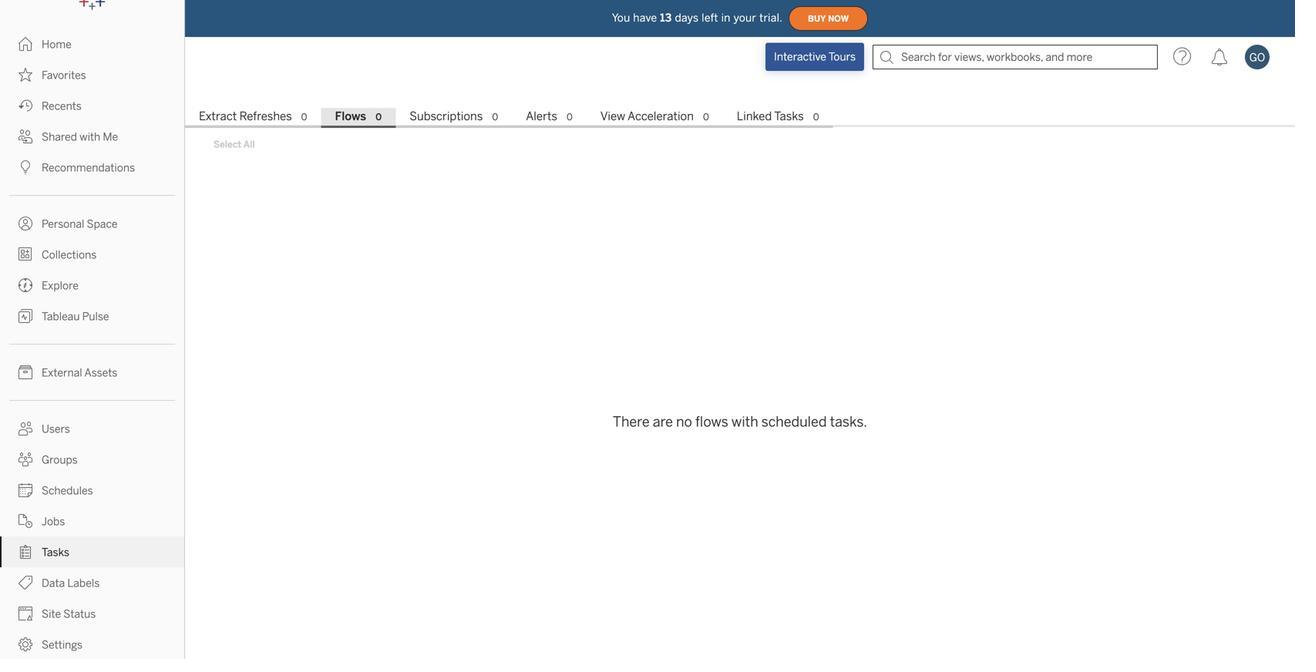 Task type: locate. For each thing, give the bounding box(es) containing it.
0 horizontal spatial with
[[79, 131, 100, 143]]

shared
[[42, 131, 77, 143]]

0 right refreshes
[[301, 111, 307, 123]]

4 0 from the left
[[567, 111, 573, 123]]

tableau pulse link
[[0, 301, 184, 331]]

recents link
[[0, 90, 184, 121]]

days
[[675, 11, 699, 24]]

3 0 from the left
[[492, 111, 498, 123]]

jobs
[[42, 515, 65, 528]]

select all
[[214, 139, 255, 150]]

left
[[702, 11, 718, 24]]

0 right linked tasks
[[813, 111, 819, 123]]

buy
[[808, 14, 826, 23]]

personal space
[[42, 218, 117, 231]]

personal space link
[[0, 208, 184, 239]]

Search for views, workbooks, and more text field
[[873, 45, 1158, 69]]

site
[[42, 608, 61, 621]]

status
[[63, 608, 96, 621]]

linked tasks
[[737, 109, 804, 123]]

1 vertical spatial with
[[732, 414, 758, 430]]

tasks
[[774, 109, 804, 123], [42, 546, 69, 559]]

interactive tours
[[774, 50, 856, 63]]

extract refreshes
[[199, 109, 292, 123]]

users link
[[0, 413, 184, 444]]

all
[[243, 139, 255, 150]]

settings
[[42, 639, 83, 651]]

scheduled
[[761, 414, 827, 430]]

select
[[214, 139, 241, 150]]

favorites link
[[0, 59, 184, 90]]

0
[[301, 111, 307, 123], [376, 111, 382, 123], [492, 111, 498, 123], [567, 111, 573, 123], [703, 111, 709, 123], [813, 111, 819, 123]]

flows
[[695, 414, 728, 430]]

interactive
[[774, 50, 826, 63]]

navigation
[[185, 105, 1295, 128]]

external assets
[[42, 367, 117, 379]]

assets
[[84, 367, 117, 379]]

data
[[42, 577, 65, 590]]

your
[[734, 11, 756, 24]]

are
[[653, 414, 673, 430]]

you have 13 days left in your trial.
[[612, 11, 783, 24]]

explore link
[[0, 270, 184, 301]]

shared with me
[[42, 131, 118, 143]]

view acceleration
[[600, 109, 694, 123]]

0 vertical spatial tasks
[[774, 109, 804, 123]]

tasks down jobs
[[42, 546, 69, 559]]

site status link
[[0, 598, 184, 629]]

0 for extract refreshes
[[301, 111, 307, 123]]

linked
[[737, 109, 772, 123]]

no
[[676, 414, 692, 430]]

0 right acceleration
[[703, 111, 709, 123]]

1 horizontal spatial tasks
[[774, 109, 804, 123]]

tableau pulse
[[42, 310, 109, 323]]

0 vertical spatial with
[[79, 131, 100, 143]]

6 0 from the left
[[813, 111, 819, 123]]

0 horizontal spatial tasks
[[42, 546, 69, 559]]

with left "me" on the top left of page
[[79, 131, 100, 143]]

tableau
[[42, 310, 80, 323]]

groups
[[42, 454, 78, 466]]

0 left alerts
[[492, 111, 498, 123]]

schedules link
[[0, 475, 184, 506]]

0 right alerts
[[567, 111, 573, 123]]

tasks inside the main navigation. press the up and down arrow keys to access links. element
[[42, 546, 69, 559]]

site status
[[42, 608, 96, 621]]

with right flows
[[732, 414, 758, 430]]

select all button
[[204, 135, 265, 153]]

with
[[79, 131, 100, 143], [732, 414, 758, 430]]

home
[[42, 38, 72, 51]]

buy now
[[808, 14, 849, 23]]

pulse
[[82, 310, 109, 323]]

0 right flows
[[376, 111, 382, 123]]

users
[[42, 423, 70, 436]]

2 0 from the left
[[376, 111, 382, 123]]

favorites
[[42, 69, 86, 82]]

collections
[[42, 249, 97, 261]]

1 0 from the left
[[301, 111, 307, 123]]

5 0 from the left
[[703, 111, 709, 123]]

space
[[87, 218, 117, 231]]

1 horizontal spatial with
[[732, 414, 758, 430]]

tasks right linked
[[774, 109, 804, 123]]

extract
[[199, 109, 237, 123]]

data labels
[[42, 577, 100, 590]]

buy now button
[[789, 6, 868, 31]]

1 vertical spatial tasks
[[42, 546, 69, 559]]



Task type: vqa. For each thing, say whether or not it's contained in the screenshot.
"FOR"
no



Task type: describe. For each thing, give the bounding box(es) containing it.
0 for subscriptions
[[492, 111, 498, 123]]

tasks link
[[0, 537, 184, 567]]

recommendations link
[[0, 152, 184, 183]]

0 for linked tasks
[[813, 111, 819, 123]]

view
[[600, 109, 625, 123]]

personal
[[42, 218, 84, 231]]

flows
[[335, 109, 366, 123]]

there
[[613, 414, 650, 430]]

0 for alerts
[[567, 111, 573, 123]]

in
[[721, 11, 731, 24]]

trial.
[[759, 11, 783, 24]]

main navigation. press the up and down arrow keys to access links. element
[[0, 29, 184, 659]]

acceleration
[[628, 109, 694, 123]]

settings link
[[0, 629, 184, 659]]

tasks inside sub-spaces tab list
[[774, 109, 804, 123]]

home link
[[0, 29, 184, 59]]

recents
[[42, 100, 82, 113]]

collections link
[[0, 239, 184, 270]]

schedules
[[42, 485, 93, 497]]

navigation containing extract refreshes
[[185, 105, 1295, 128]]

refreshes
[[239, 109, 292, 123]]

0 for flows
[[376, 111, 382, 123]]

you
[[612, 11, 630, 24]]

with inside main content
[[732, 414, 758, 430]]

with inside the main navigation. press the up and down arrow keys to access links. element
[[79, 131, 100, 143]]

shared with me link
[[0, 121, 184, 152]]

recommendations
[[42, 162, 135, 174]]

labels
[[67, 577, 100, 590]]

tours
[[828, 50, 856, 63]]

now
[[828, 14, 849, 23]]

alerts
[[526, 109, 557, 123]]

sub-spaces tab list
[[185, 108, 1295, 128]]

0 for view acceleration
[[703, 111, 709, 123]]

external assets link
[[0, 357, 184, 388]]

there are no flows with scheduled tasks.
[[613, 414, 867, 430]]

13
[[660, 11, 672, 24]]

subscriptions
[[410, 109, 483, 123]]

groups link
[[0, 444, 184, 475]]

tasks.
[[830, 414, 867, 430]]

data labels link
[[0, 567, 184, 598]]

explore
[[42, 279, 79, 292]]

there are no flows with scheduled tasks. main content
[[185, 77, 1295, 659]]

external
[[42, 367, 82, 379]]

have
[[633, 11, 657, 24]]

jobs link
[[0, 506, 184, 537]]

me
[[103, 131, 118, 143]]



